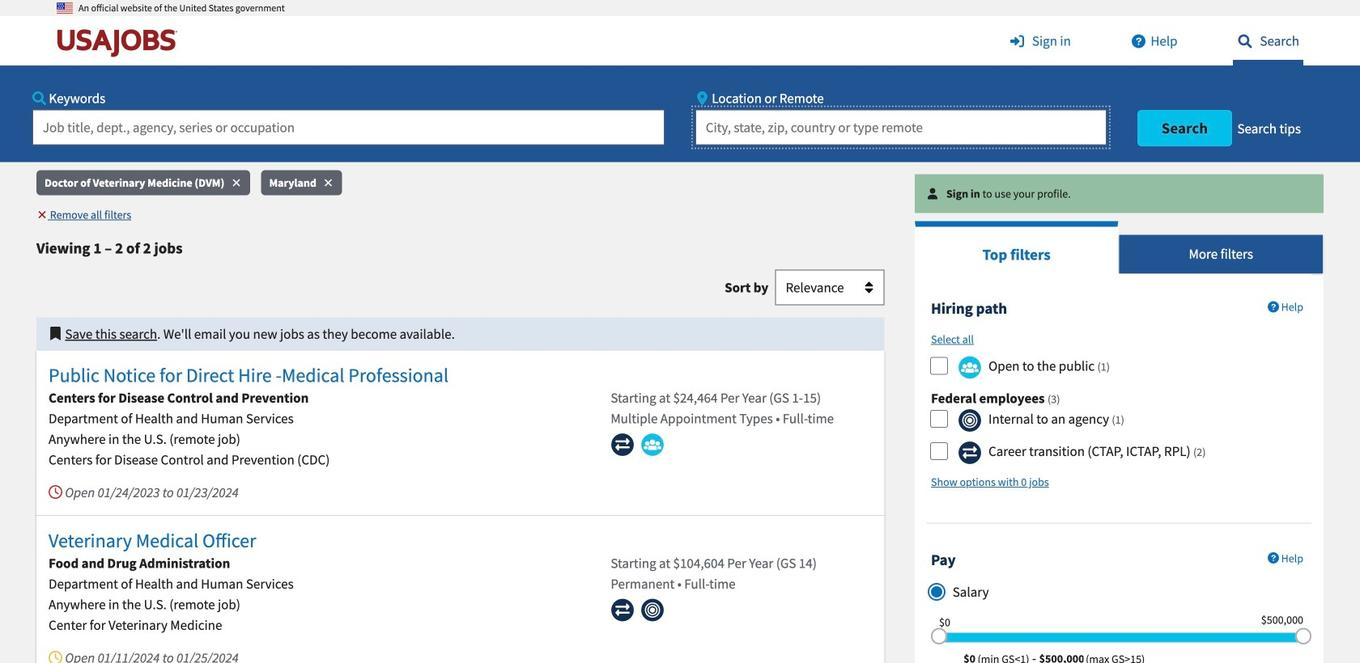 Task type: vqa. For each thing, say whether or not it's contained in the screenshot.
the "Excepted service" image
no



Task type: describe. For each thing, give the bounding box(es) containing it.
usajobs logo image
[[57, 28, 185, 57]]

internal to an agency image
[[958, 409, 982, 433]]

Job title, dept., agency, series or occupation text field
[[32, 110, 665, 145]]

hiring path help image
[[1268, 301, 1279, 313]]

open to the public image
[[958, 356, 982, 380]]

pay help image
[[1268, 553, 1279, 564]]

help image
[[1126, 34, 1151, 48]]

main navigation element
[[0, 16, 1360, 162]]



Task type: locate. For each thing, give the bounding box(es) containing it.
u.s. flag image
[[57, 0, 73, 16]]

job search image
[[1233, 34, 1257, 48]]

tab list
[[915, 222, 1324, 275]]

header element
[[0, 0, 1360, 162]]

City, state, zip, country or type remote text field
[[695, 110, 1107, 145]]

career transition (ctap, ictap, rpl) image
[[958, 442, 982, 465]]

remove all filters image
[[36, 209, 48, 221]]

None text field
[[931, 652, 976, 664], [1039, 652, 1084, 664], [931, 652, 976, 664], [1039, 652, 1084, 664]]



